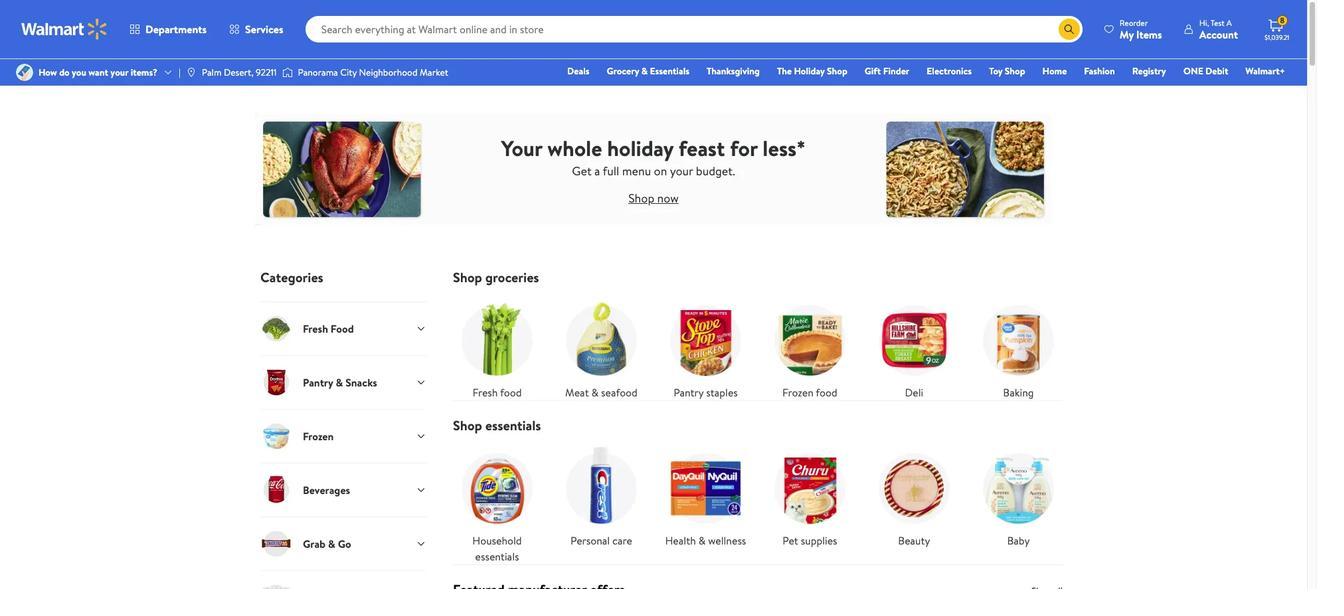 Task type: locate. For each thing, give the bounding box(es) containing it.
0 horizontal spatial food
[[500, 385, 522, 400]]

your right want
[[111, 66, 128, 79]]

test
[[1211, 17, 1225, 28]]

1 vertical spatial frozen
[[303, 429, 334, 444]]

shop down fresh food
[[453, 417, 482, 435]]

fresh
[[303, 321, 328, 336], [473, 385, 498, 400]]

frozen inside list
[[783, 385, 814, 400]]

market
[[420, 66, 449, 79]]

shop for groceries
[[453, 268, 482, 286]]

 image
[[16, 64, 33, 81], [282, 66, 293, 79]]

your whole holiday feast for less. get a full menu on your budget. shop now. image
[[255, 112, 1052, 227]]

0 vertical spatial frozen
[[783, 385, 814, 400]]

your right on
[[670, 162, 693, 179]]

1 horizontal spatial frozen
[[783, 385, 814, 400]]

shop left groceries on the top
[[453, 268, 482, 286]]

go
[[338, 537, 351, 551]]

account
[[1200, 27, 1238, 42]]

how do you want your items?
[[39, 66, 157, 79]]

hi,
[[1200, 17, 1209, 28]]

categories
[[260, 268, 323, 286]]

your inside your whole holiday feast for less* get a full menu on your budget.
[[670, 162, 693, 179]]

list for shop groceries
[[445, 286, 1071, 401]]

|
[[179, 66, 181, 79]]

0 horizontal spatial  image
[[16, 64, 33, 81]]

1 horizontal spatial your
[[670, 162, 693, 179]]

grocery & essentials link
[[601, 64, 696, 78]]

health
[[665, 533, 696, 548]]

pet supplies link
[[766, 444, 854, 549]]

frozen for frozen
[[303, 429, 334, 444]]

& for essentials
[[642, 64, 648, 78]]

1 horizontal spatial food
[[816, 385, 838, 400]]

& inside health & wellness link
[[699, 533, 706, 548]]

1 horizontal spatial fresh
[[473, 385, 498, 400]]

frozen
[[783, 385, 814, 400], [303, 429, 334, 444]]

1 vertical spatial essentials
[[475, 549, 519, 564]]

0 horizontal spatial pantry
[[303, 375, 333, 390]]

deals
[[567, 64, 590, 78]]

0 vertical spatial fresh
[[303, 321, 328, 336]]

home link
[[1037, 64, 1073, 78]]

&
[[642, 64, 648, 78], [336, 375, 343, 390], [592, 385, 599, 400], [699, 533, 706, 548], [328, 537, 335, 551]]

full
[[603, 162, 619, 179]]

& right grocery at the left of page
[[642, 64, 648, 78]]

on
[[654, 162, 667, 179]]

& inside grab & go "dropdown button"
[[328, 537, 335, 551]]

& for go
[[328, 537, 335, 551]]

frozen button
[[260, 409, 427, 463]]

pantry staples
[[674, 385, 738, 400]]

& left go
[[328, 537, 335, 551]]

toy shop
[[989, 64, 1026, 78]]

list containing fresh food
[[445, 286, 1071, 401]]

electronics
[[927, 64, 972, 78]]

meat & seafood
[[565, 385, 638, 400]]

1 food from the left
[[500, 385, 522, 400]]

pantry
[[303, 375, 333, 390], [674, 385, 704, 400]]

snacks
[[346, 375, 377, 390]]

0 vertical spatial list
[[445, 286, 1071, 401]]

less*
[[763, 133, 806, 162]]

budget.
[[696, 162, 735, 179]]

fresh left food
[[303, 321, 328, 336]]

search icon image
[[1064, 24, 1075, 35]]

0 horizontal spatial your
[[111, 66, 128, 79]]

beverages
[[303, 483, 350, 497]]

list for shop essentials
[[445, 434, 1071, 565]]

1 list from the top
[[445, 286, 1071, 401]]

a
[[595, 162, 600, 179]]

food
[[331, 321, 354, 336]]

essentials inside household essentials
[[475, 549, 519, 564]]

frozen inside dropdown button
[[303, 429, 334, 444]]

feast
[[679, 133, 725, 162]]

fresh for fresh food
[[303, 321, 328, 336]]

your
[[111, 66, 128, 79], [670, 162, 693, 179]]

essentials down household
[[475, 549, 519, 564]]

1 vertical spatial fresh
[[473, 385, 498, 400]]

essentials
[[650, 64, 690, 78]]

finder
[[883, 64, 910, 78]]

palm
[[202, 66, 222, 79]]

0 vertical spatial essentials
[[485, 417, 541, 435]]

& right health
[[699, 533, 706, 548]]

& for snacks
[[336, 375, 343, 390]]

thanksgiving
[[707, 64, 760, 78]]

walmart+ link
[[1240, 64, 1292, 78]]

 image for how
[[16, 64, 33, 81]]

household essentials image
[[260, 582, 292, 589]]

gift finder
[[865, 64, 910, 78]]

fresh up shop essentials at the bottom left of page
[[473, 385, 498, 400]]

gift
[[865, 64, 881, 78]]

meat
[[565, 385, 589, 400]]

your
[[502, 133, 543, 162]]

pantry left snacks
[[303, 375, 333, 390]]

shop
[[827, 64, 848, 78], [1005, 64, 1026, 78], [629, 190, 655, 206], [453, 268, 482, 286], [453, 417, 482, 435]]

essentials down fresh food
[[485, 417, 541, 435]]

frozen for frozen food
[[783, 385, 814, 400]]

0 vertical spatial your
[[111, 66, 128, 79]]

fresh inside list
[[473, 385, 498, 400]]

 image right 92211
[[282, 66, 293, 79]]

now
[[657, 190, 679, 206]]

fresh inside dropdown button
[[303, 321, 328, 336]]

panorama city neighborhood market
[[298, 66, 449, 79]]

baking link
[[975, 296, 1063, 401]]

gift finder link
[[859, 64, 916, 78]]

 image left how
[[16, 64, 33, 81]]

items?
[[131, 66, 157, 79]]

 image
[[186, 67, 197, 78]]

pantry inside dropdown button
[[303, 375, 333, 390]]

pantry inside list
[[674, 385, 704, 400]]

pantry & snacks button
[[260, 355, 427, 409]]

& left snacks
[[336, 375, 343, 390]]

electronics link
[[921, 64, 978, 78]]

home
[[1043, 64, 1067, 78]]

personal care
[[571, 533, 632, 548]]

2 list from the top
[[445, 434, 1071, 565]]

0 horizontal spatial frozen
[[303, 429, 334, 444]]

toy
[[989, 64, 1003, 78]]

& inside grocery & essentials link
[[642, 64, 648, 78]]

& inside pantry & snacks dropdown button
[[336, 375, 343, 390]]

toy shop link
[[983, 64, 1032, 78]]

for
[[730, 133, 758, 162]]

departments button
[[118, 13, 218, 45]]

1 horizontal spatial pantry
[[674, 385, 704, 400]]

grocery
[[607, 64, 639, 78]]

1 horizontal spatial  image
[[282, 66, 293, 79]]

0 horizontal spatial fresh
[[303, 321, 328, 336]]

1 vertical spatial list
[[445, 434, 1071, 565]]

household essentials
[[473, 533, 522, 564]]

& inside meat & seafood link
[[592, 385, 599, 400]]

neighborhood
[[359, 66, 418, 79]]

pantry & snacks
[[303, 375, 377, 390]]

2 food from the left
[[816, 385, 838, 400]]

you
[[72, 66, 86, 79]]

the holiday shop link
[[771, 64, 854, 78]]

shop left now
[[629, 190, 655, 206]]

& right meat on the left bottom of page
[[592, 385, 599, 400]]

beauty
[[898, 533, 931, 548]]

list
[[445, 286, 1071, 401], [445, 434, 1071, 565]]

pet supplies
[[783, 533, 838, 548]]

fresh food
[[303, 321, 354, 336]]

deli
[[905, 385, 924, 400]]

one debit
[[1184, 64, 1229, 78]]

grocery & essentials
[[607, 64, 690, 78]]

list containing household essentials
[[445, 434, 1071, 565]]

food for frozen food
[[816, 385, 838, 400]]

deli link
[[870, 296, 959, 401]]

clear search field text image
[[1043, 24, 1054, 34]]

services
[[245, 22, 283, 37]]

shop right toy
[[1005, 64, 1026, 78]]

shop right holiday
[[827, 64, 848, 78]]

1 vertical spatial your
[[670, 162, 693, 179]]

pantry left staples at the right bottom of the page
[[674, 385, 704, 400]]



Task type: vqa. For each thing, say whether or not it's contained in the screenshot.
©
no



Task type: describe. For each thing, give the bounding box(es) containing it.
Search search field
[[305, 16, 1083, 43]]

shop for now
[[629, 190, 655, 206]]

frozen food link
[[766, 296, 854, 401]]

services button
[[218, 13, 295, 45]]

health & wellness link
[[662, 444, 750, 549]]

one
[[1184, 64, 1204, 78]]

baby link
[[975, 444, 1063, 549]]

your whole holiday feast for less* get a full menu on your budget.
[[502, 133, 806, 179]]

whole
[[548, 133, 602, 162]]

health & wellness
[[665, 533, 746, 548]]

items
[[1137, 27, 1163, 42]]

household essentials link
[[453, 444, 541, 565]]

baby
[[1007, 533, 1030, 548]]

pantry for pantry staples
[[674, 385, 704, 400]]

& for wellness
[[699, 533, 706, 548]]

fresh food button
[[260, 302, 427, 355]]

$1,039.21
[[1265, 33, 1290, 42]]

& for seafood
[[592, 385, 599, 400]]

8
[[1280, 15, 1285, 26]]

the holiday shop
[[777, 64, 848, 78]]

household
[[473, 533, 522, 548]]

staples
[[706, 385, 738, 400]]

fresh food link
[[453, 296, 541, 401]]

hi, test a account
[[1200, 17, 1238, 42]]

pantry for pantry & snacks
[[303, 375, 333, 390]]

Walmart Site-Wide search field
[[305, 16, 1083, 43]]

grab
[[303, 537, 326, 551]]

supplies
[[801, 533, 838, 548]]

holiday
[[794, 64, 825, 78]]

registry
[[1133, 64, 1166, 78]]

walmart+
[[1246, 64, 1286, 78]]

do
[[59, 66, 70, 79]]

wellness
[[708, 533, 746, 548]]

shop now link
[[629, 190, 679, 206]]

food for fresh food
[[500, 385, 522, 400]]

registry link
[[1127, 64, 1172, 78]]

grab & go button
[[260, 517, 427, 571]]

a
[[1227, 17, 1232, 28]]

the
[[777, 64, 792, 78]]

debit
[[1206, 64, 1229, 78]]

reorder my items
[[1120, 17, 1163, 42]]

pantry staples link
[[662, 296, 750, 401]]

walmart image
[[21, 19, 108, 40]]

my
[[1120, 27, 1134, 42]]

beverages button
[[260, 463, 427, 517]]

departments
[[146, 22, 207, 37]]

fashion
[[1084, 64, 1115, 78]]

panorama
[[298, 66, 338, 79]]

frozen food
[[783, 385, 838, 400]]

want
[[89, 66, 108, 79]]

palm desert, 92211
[[202, 66, 277, 79]]

holiday
[[607, 133, 674, 162]]

thanksgiving link
[[701, 64, 766, 78]]

desert,
[[224, 66, 254, 79]]

essentials for household essentials
[[475, 549, 519, 564]]

shop for essentials
[[453, 417, 482, 435]]

menu
[[622, 162, 651, 179]]

 image for panorama
[[282, 66, 293, 79]]

groceries
[[485, 268, 539, 286]]

92211
[[256, 66, 277, 79]]

get
[[572, 162, 592, 179]]

pet
[[783, 533, 799, 548]]

fresh food
[[473, 385, 522, 400]]

reorder
[[1120, 17, 1148, 28]]

personal
[[571, 533, 610, 548]]

beauty link
[[870, 444, 959, 549]]

shop essentials
[[453, 417, 541, 435]]

fresh for fresh food
[[473, 385, 498, 400]]

one debit link
[[1178, 64, 1235, 78]]

shop now
[[629, 190, 679, 206]]

personal care link
[[557, 444, 646, 549]]

grab & go
[[303, 537, 351, 551]]

care
[[613, 533, 632, 548]]

essentials for shop essentials
[[485, 417, 541, 435]]



